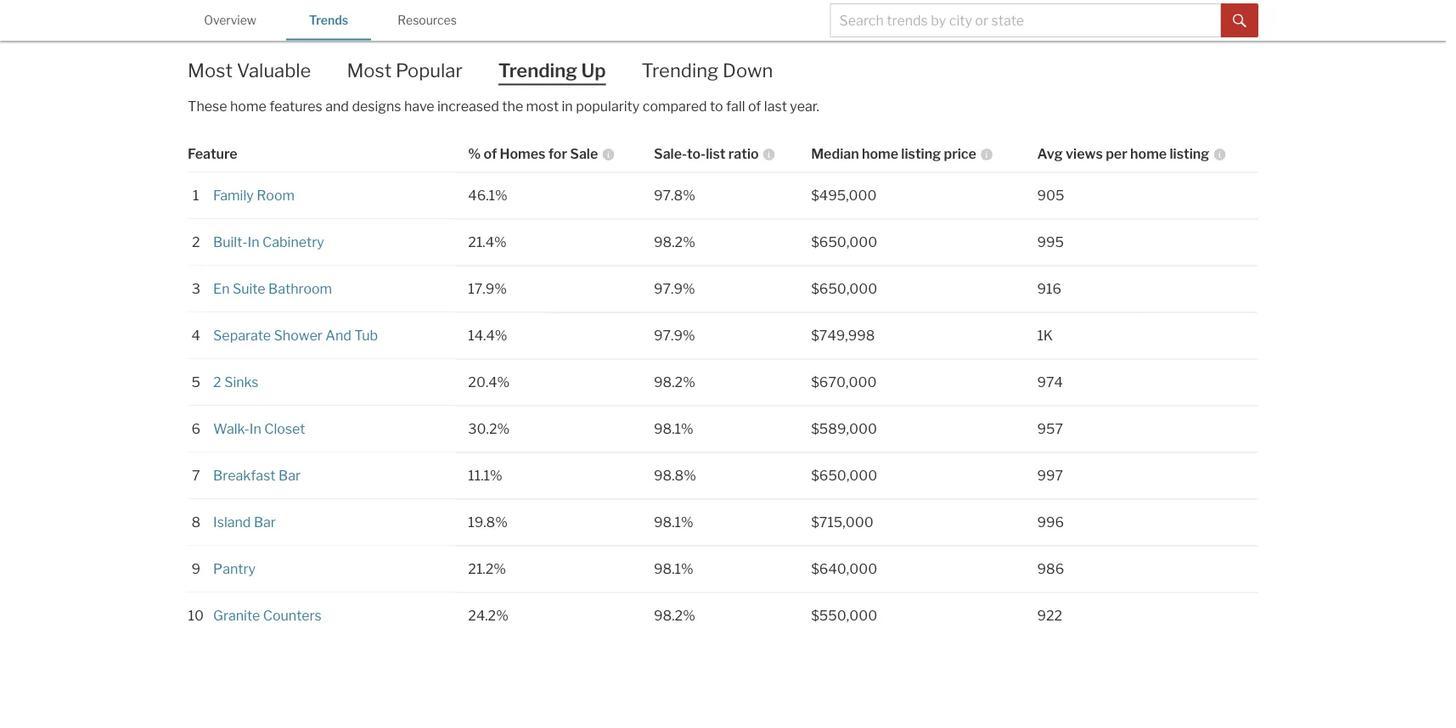 Task type: locate. For each thing, give the bounding box(es) containing it.
these
[[188, 98, 227, 114]]

2 trending from the left
[[642, 59, 719, 82]]

which
[[815, 20, 852, 36]]

0 vertical spatial features
[[717, 20, 770, 36]]

$650,000 up $749,998 on the right top of page
[[811, 280, 878, 297]]

1 horizontal spatial to
[[773, 20, 786, 36]]

1 $650,000 from the top
[[811, 234, 878, 250]]

1 vertical spatial 98.2%
[[654, 374, 695, 390]]

98.2% for $650,000
[[654, 234, 695, 250]]

$715,000
[[811, 514, 874, 531]]

98.1%
[[654, 421, 694, 437], [654, 514, 694, 531], [654, 561, 694, 577]]

median
[[215, 20, 262, 36]]

features up down
[[717, 20, 770, 36]]

of left different on the left
[[603, 20, 616, 36]]

3 98.1% from the top
[[654, 561, 694, 577]]

1 horizontal spatial bar
[[279, 467, 301, 484]]

$650,000 down "$495,000"
[[811, 234, 878, 250]]

0 horizontal spatial most
[[188, 59, 233, 82]]

to left 'see'
[[773, 20, 786, 36]]

1 horizontal spatial of
[[603, 20, 616, 36]]

most up these
[[188, 59, 233, 82]]

pantry
[[213, 561, 256, 577]]

the left the most
[[502, 98, 523, 114]]

most up "designs"
[[347, 59, 392, 82]]

98.1% for $640,000
[[654, 561, 694, 577]]

sinks
[[224, 374, 259, 390]]

1 trending from the left
[[498, 59, 577, 82]]

$589,000
[[811, 421, 877, 437]]

0 horizontal spatial of
[[484, 145, 497, 162]]

most
[[188, 59, 233, 82], [347, 59, 392, 82]]

list up trending up
[[547, 20, 565, 36]]

98.1% for $589,000
[[654, 421, 694, 437]]

most popular button
[[347, 58, 498, 83]]

0 vertical spatial in
[[403, 20, 414, 36]]

listing
[[901, 145, 941, 162], [1170, 145, 1210, 162]]

1 vertical spatial features
[[269, 98, 323, 114]]

list for the
[[265, 20, 284, 36]]

0 vertical spatial bar
[[279, 467, 301, 484]]

in
[[248, 234, 259, 250], [249, 421, 261, 437]]

0 vertical spatial for
[[993, 20, 1011, 36]]

to left fall
[[710, 98, 723, 114]]

compare
[[461, 20, 520, 36]]

7
[[192, 467, 200, 484]]

trending
[[498, 59, 577, 82], [642, 59, 719, 82]]

1 horizontal spatial price
[[568, 20, 600, 36]]

1 vertical spatial in
[[562, 98, 573, 114]]

0 horizontal spatial list
[[265, 20, 284, 36]]

up
[[581, 59, 606, 82]]

views
[[1066, 145, 1103, 162]]

1 vertical spatial to
[[710, 98, 723, 114]]

these home features and designs have increased the most in popularity compared to fall of last year.
[[188, 98, 820, 114]]

1 vertical spatial for
[[549, 145, 567, 162]]

2 $650,000 from the top
[[811, 280, 878, 297]]

granite counters link
[[213, 607, 322, 624]]

to-
[[687, 145, 706, 162]]

1 vertical spatial 97.9%
[[654, 327, 695, 344]]

0 vertical spatial 98.2%
[[654, 234, 695, 250]]

0 vertical spatial 98.1%
[[654, 421, 694, 437]]

list right median in the top left of the page
[[265, 20, 284, 36]]

sale
[[570, 145, 598, 162]]

in for built-
[[248, 234, 259, 250]]

1 vertical spatial of
[[748, 98, 761, 114]]

0 horizontal spatial bar
[[254, 514, 276, 531]]

0 vertical spatial $650,000
[[811, 234, 878, 250]]

1 horizontal spatial features
[[717, 20, 770, 36]]

bar for breakfast bar
[[279, 467, 301, 484]]

1 vertical spatial bar
[[254, 514, 276, 531]]

1 vertical spatial in
[[249, 421, 261, 437]]

list
[[265, 20, 284, 36], [547, 20, 565, 36], [706, 145, 726, 162]]

0 vertical spatial 2
[[192, 234, 200, 250]]

trending inside button
[[642, 59, 719, 82]]

for right sell
[[993, 20, 1011, 36]]

97.9% for $749,998
[[654, 327, 695, 344]]

1 vertical spatial 2
[[213, 374, 221, 390]]

2 vertical spatial $650,000
[[811, 467, 878, 484]]

2 vertical spatial 98.1%
[[654, 561, 694, 577]]

3
[[192, 280, 201, 297]]

trends
[[309, 13, 348, 28]]

features left and
[[269, 98, 323, 114]]

3 $650,000 from the top
[[811, 467, 878, 484]]

98.2% for $550,000
[[654, 607, 695, 624]]

$650,000 down $589,000
[[811, 467, 878, 484]]

$495,000
[[811, 187, 877, 204]]

in left dallas. on the left of page
[[403, 20, 414, 36]]

trending inside button
[[498, 59, 577, 82]]

0 horizontal spatial price
[[287, 20, 319, 36]]

2 98.2% from the top
[[654, 374, 695, 390]]

1 horizontal spatial listing
[[1170, 145, 1210, 162]]

11.1%
[[468, 467, 502, 484]]

island bar link
[[213, 514, 276, 531]]

0 vertical spatial 97.9%
[[654, 280, 695, 297]]

0 horizontal spatial 2
[[192, 234, 200, 250]]

922
[[1037, 607, 1063, 624]]

3 98.2% from the top
[[654, 607, 695, 624]]

of right the %
[[484, 145, 497, 162]]

97.9%
[[654, 280, 695, 297], [654, 327, 695, 344]]

in left cabinetry
[[248, 234, 259, 250]]

resources link
[[385, 0, 470, 39]]

2 for 2
[[192, 234, 200, 250]]

pantry link
[[213, 561, 256, 577]]

2 right 5
[[213, 374, 221, 390]]

4
[[192, 327, 201, 344]]

1 horizontal spatial trending
[[642, 59, 719, 82]]

916
[[1037, 280, 1062, 297]]

of
[[603, 20, 616, 36], [748, 98, 761, 114], [484, 145, 497, 162]]

1 most from the left
[[188, 59, 233, 82]]

6
[[192, 421, 201, 437]]

2 horizontal spatial list
[[706, 145, 726, 162]]

trending up compared
[[642, 59, 719, 82]]

0 horizontal spatial trending
[[498, 59, 577, 82]]

trending up the most
[[498, 59, 577, 82]]

cabinetry
[[262, 234, 324, 250]]

will
[[889, 20, 909, 36]]

valuable
[[237, 59, 311, 82]]

1 98.2% from the top
[[654, 234, 695, 250]]

98.2%
[[654, 234, 695, 250], [654, 374, 695, 390], [654, 607, 695, 624]]

1 97.9% from the top
[[654, 280, 695, 297]]

see
[[789, 20, 812, 36]]

room
[[257, 187, 295, 204]]

of right fall
[[748, 98, 761, 114]]

2 98.1% from the top
[[654, 514, 694, 531]]

and
[[325, 98, 349, 114]]

for
[[993, 20, 1011, 36], [549, 145, 567, 162]]

0 vertical spatial of
[[603, 20, 616, 36]]

separate shower and tub
[[213, 327, 378, 344]]

most inside "button"
[[188, 59, 233, 82]]

in right the most
[[562, 98, 573, 114]]

shower
[[274, 327, 323, 344]]

bathroom
[[268, 280, 332, 297]]

features
[[717, 20, 770, 36], [269, 98, 323, 114]]

breakfast
[[213, 467, 276, 484]]

built-in cabinetry link
[[213, 234, 324, 250]]

ones
[[855, 20, 886, 36]]

2
[[192, 234, 200, 250], [213, 374, 221, 390]]

overview
[[204, 13, 256, 28]]

bar right the island
[[254, 514, 276, 531]]

bar right breakfast
[[279, 467, 301, 484]]

avg views per home listing
[[1037, 145, 1210, 162]]

0 horizontal spatial for
[[549, 145, 567, 162]]

2 horizontal spatial price
[[944, 145, 977, 162]]

trends link
[[286, 0, 371, 39]]

0 horizontal spatial listing
[[901, 145, 941, 162]]

for left sale
[[549, 145, 567, 162]]

walk-in closet
[[213, 421, 305, 437]]

957
[[1037, 421, 1063, 437]]

to
[[773, 20, 786, 36], [710, 98, 723, 114]]

most inside button
[[347, 59, 392, 82]]

2 horizontal spatial of
[[748, 98, 761, 114]]

1 horizontal spatial most
[[347, 59, 392, 82]]

997
[[1037, 467, 1063, 484]]

2 97.9% from the top
[[654, 327, 695, 344]]

the right compare
[[523, 20, 544, 36]]

list left ratio
[[706, 145, 726, 162]]

0 vertical spatial in
[[248, 234, 259, 250]]

in
[[403, 20, 414, 36], [562, 98, 573, 114]]

trending down
[[642, 59, 773, 82]]

996
[[1037, 514, 1064, 531]]

2 vertical spatial 98.2%
[[654, 607, 695, 624]]

1 98.1% from the top
[[654, 421, 694, 437]]

2 most from the left
[[347, 59, 392, 82]]

1 horizontal spatial 2
[[213, 374, 221, 390]]

ratio
[[729, 145, 759, 162]]

in left closet
[[249, 421, 261, 437]]

1 vertical spatial 98.1%
[[654, 514, 694, 531]]

different
[[619, 20, 674, 36]]

home
[[677, 20, 714, 36], [230, 98, 266, 114], [862, 145, 899, 162], [1131, 145, 1167, 162]]

0 vertical spatial the
[[523, 20, 544, 36]]

10
[[188, 607, 204, 624]]

bar
[[279, 467, 301, 484], [254, 514, 276, 531]]

the median list price is $420,000 in dallas. compare the list price of different home features to see which ones will help you sell for more.
[[188, 20, 1050, 36]]

1 vertical spatial $650,000
[[811, 280, 878, 297]]

2 left built-
[[192, 234, 200, 250]]



Task type: describe. For each thing, give the bounding box(es) containing it.
sale-
[[654, 145, 687, 162]]

dallas.
[[417, 20, 458, 36]]

20.4%
[[468, 374, 510, 390]]

$670,000
[[811, 374, 877, 390]]

$640,000
[[811, 561, 878, 577]]

% of homes for sale
[[468, 145, 598, 162]]

0 horizontal spatial features
[[269, 98, 323, 114]]

year.
[[790, 98, 820, 114]]

$650,000 for 98.2%
[[811, 234, 878, 250]]

popular
[[396, 59, 463, 82]]

family room link
[[213, 187, 295, 204]]

2 listing from the left
[[1170, 145, 1210, 162]]

counters
[[263, 607, 322, 624]]

8
[[192, 514, 201, 531]]

island bar
[[213, 514, 276, 531]]

family room
[[213, 187, 295, 204]]

homes
[[500, 145, 546, 162]]

and
[[326, 327, 352, 344]]

built-
[[213, 234, 248, 250]]

avg
[[1037, 145, 1063, 162]]

help
[[912, 20, 939, 36]]

Search trends by city or state search field
[[830, 3, 1221, 37]]

popularity
[[576, 98, 640, 114]]

most valuable
[[188, 59, 311, 82]]

0 vertical spatial to
[[773, 20, 786, 36]]

$420,000
[[335, 20, 400, 36]]

$650,000 for 97.9%
[[811, 280, 878, 297]]

home up trending down
[[677, 20, 714, 36]]

0 horizontal spatial to
[[710, 98, 723, 114]]

trending for trending up
[[498, 59, 577, 82]]

1 horizontal spatial for
[[993, 20, 1011, 36]]

sale-to-list ratio
[[654, 145, 759, 162]]

fall
[[726, 98, 745, 114]]

per
[[1106, 145, 1128, 162]]

you
[[942, 20, 965, 36]]

home down "most valuable"
[[230, 98, 266, 114]]

30.2%
[[468, 421, 510, 437]]

21.4%
[[468, 234, 507, 250]]

granite
[[213, 607, 260, 624]]

1 listing from the left
[[901, 145, 941, 162]]

feature
[[188, 145, 238, 162]]

island
[[213, 514, 251, 531]]

sell
[[968, 20, 990, 36]]

en
[[213, 280, 230, 297]]

9
[[192, 561, 201, 577]]

995
[[1037, 234, 1064, 250]]

submit search image
[[1233, 14, 1247, 28]]

en suite bathroom link
[[213, 280, 332, 297]]

97.9% for $650,000
[[654, 280, 695, 297]]

most for most popular
[[347, 59, 392, 82]]

last
[[764, 98, 787, 114]]

98.1% for $715,000
[[654, 514, 694, 531]]

trending for trending down
[[642, 59, 719, 82]]

price for the
[[287, 20, 319, 36]]

most popular
[[347, 59, 463, 82]]

home right the median
[[862, 145, 899, 162]]

97.8%
[[654, 187, 695, 204]]

separate shower and tub link
[[213, 327, 378, 344]]

2 sinks link
[[213, 374, 259, 390]]

most valuable button
[[188, 58, 347, 83]]

median
[[811, 145, 859, 162]]

98.2% for $670,000
[[654, 374, 695, 390]]

2 for 2 sinks
[[213, 374, 221, 390]]

46.1%
[[468, 187, 508, 204]]

1k
[[1037, 327, 1053, 344]]

closet
[[264, 421, 305, 437]]

granite counters
[[213, 607, 322, 624]]

trending down button
[[642, 58, 809, 83]]

separate
[[213, 327, 271, 344]]

1 horizontal spatial list
[[547, 20, 565, 36]]

median home listing price
[[811, 145, 977, 162]]

$650,000 for 98.8%
[[811, 467, 878, 484]]

98.8%
[[654, 467, 696, 484]]

suite
[[233, 280, 265, 297]]

the
[[188, 20, 212, 36]]

list for sale-
[[706, 145, 726, 162]]

0 horizontal spatial in
[[403, 20, 414, 36]]

more.
[[1014, 20, 1050, 36]]

the median list price is $420,000 link
[[188, 20, 400, 36]]

5
[[192, 374, 201, 390]]

14.4%
[[468, 327, 507, 344]]

en suite bathroom
[[213, 280, 332, 297]]

in for walk-
[[249, 421, 261, 437]]

most for most valuable
[[188, 59, 233, 82]]

price for median
[[944, 145, 977, 162]]

2 vertical spatial of
[[484, 145, 497, 162]]

built-in cabinetry
[[213, 234, 324, 250]]

breakfast bar link
[[213, 467, 301, 484]]

compared
[[643, 98, 707, 114]]

down
[[723, 59, 773, 82]]

1 vertical spatial the
[[502, 98, 523, 114]]

bar for island bar
[[254, 514, 276, 531]]

tub
[[354, 327, 378, 344]]

trending up
[[498, 59, 606, 82]]

$749,998
[[811, 327, 875, 344]]

%
[[468, 145, 481, 162]]

most
[[526, 98, 559, 114]]

24.2%
[[468, 607, 509, 624]]

2 sinks
[[213, 374, 259, 390]]

walk-
[[213, 421, 249, 437]]

$550,000
[[811, 607, 878, 624]]

breakfast bar
[[213, 467, 301, 484]]

21.2%
[[468, 561, 506, 577]]

is
[[322, 20, 332, 36]]

1 horizontal spatial in
[[562, 98, 573, 114]]

resources
[[398, 13, 457, 28]]

17.9%
[[468, 280, 507, 297]]

overview link
[[188, 0, 273, 39]]

home right per
[[1131, 145, 1167, 162]]

family
[[213, 187, 254, 204]]



Task type: vqa. For each thing, say whether or not it's contained in the screenshot.
rightmost at
no



